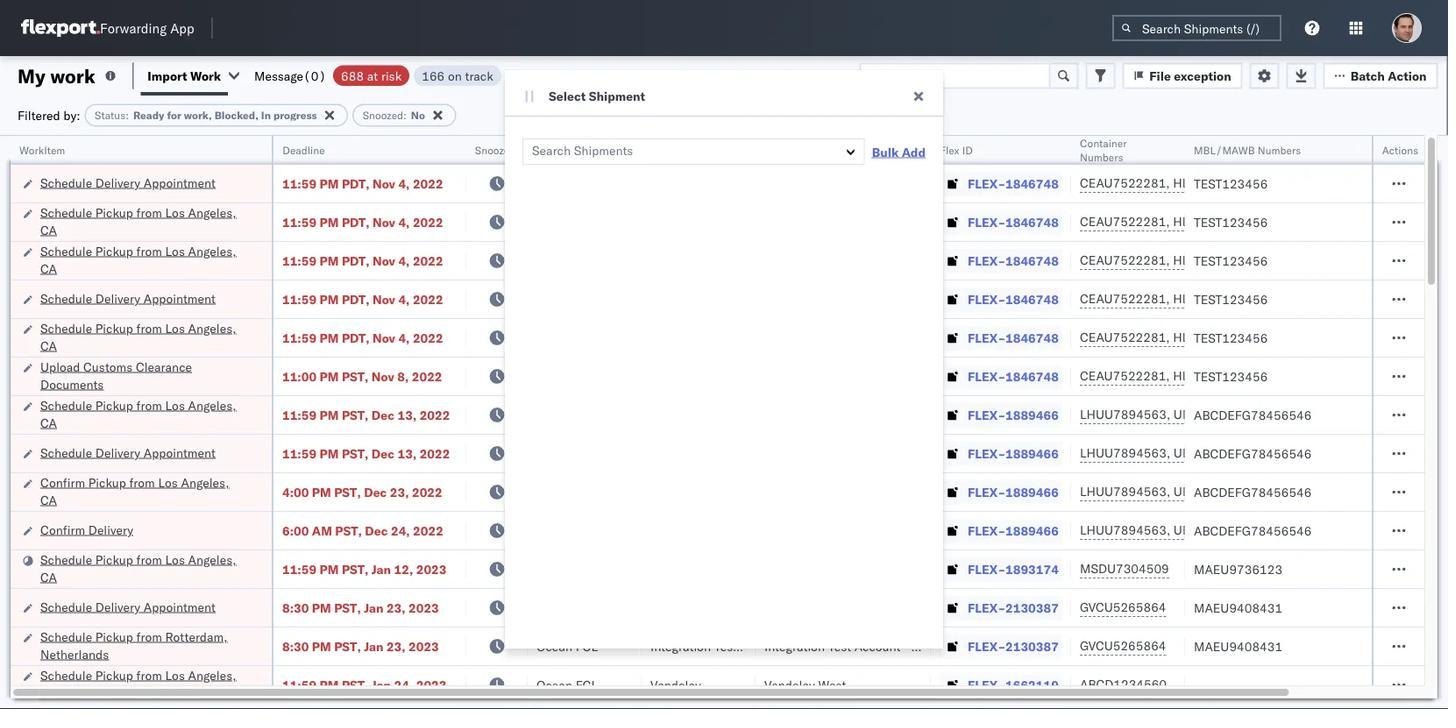 Task type: vqa. For each thing, say whether or not it's contained in the screenshot.


Task type: locate. For each thing, give the bounding box(es) containing it.
fcl for 11:59 pm pst, jan 24, 2023
[[576, 677, 598, 693]]

nov for 3rd schedule pickup from los angeles, ca 'link'
[[373, 330, 395, 345]]

6 schedule pickup from los angeles, ca from the top
[[40, 668, 236, 701]]

11 schedule from the top
[[40, 668, 92, 683]]

2130387 up 1662119
[[1006, 639, 1059, 654]]

8:30 pm pst, jan 23, 2023 up 11:59 pm pst, jan 24, 2023
[[282, 639, 439, 654]]

5 ca from the top
[[40, 492, 57, 508]]

ocean fcl for 8:30 pm pst, jan 23, 2023
[[537, 639, 598, 654]]

0 vertical spatial karl
[[915, 600, 937, 616]]

2 schedule pickup from los angeles, ca button from the top
[[40, 242, 249, 279]]

flex-1889466 button
[[940, 403, 1063, 427], [940, 403, 1063, 427], [940, 441, 1063, 466], [940, 441, 1063, 466], [940, 480, 1063, 505], [940, 480, 1063, 505], [940, 519, 1063, 543], [940, 519, 1063, 543]]

flexport. image
[[21, 19, 100, 37]]

11:59 pm pdt, nov 4, 2022 for 2nd schedule pickup from los angeles, ca 'link' from the top
[[282, 253, 443, 268]]

maeu9408431 up --
[[1194, 639, 1283, 654]]

dec for schedule pickup from los angeles, ca
[[372, 407, 395, 423]]

flex-1846748
[[968, 176, 1059, 191], [968, 214, 1059, 230], [968, 253, 1059, 268], [968, 292, 1059, 307], [968, 330, 1059, 345], [968, 369, 1059, 384]]

23, up 11:59 pm pst, jan 24, 2023
[[387, 639, 406, 654]]

2023 for 2nd schedule pickup from los angeles, ca 'link' from the bottom of the page
[[416, 562, 447, 577]]

schedule
[[40, 175, 92, 190], [40, 205, 92, 220], [40, 243, 92, 259], [40, 291, 92, 306], [40, 320, 92, 336], [40, 398, 92, 413], [40, 445, 92, 460], [40, 552, 92, 567], [40, 599, 92, 615], [40, 629, 92, 644], [40, 668, 92, 683]]

1 vertical spatial flex-2130387
[[968, 639, 1059, 654]]

0 vertical spatial integration
[[765, 600, 825, 616]]

ocean fcl for 11:59 pm pst, jan 24, 2023
[[537, 677, 598, 693]]

schedule pickup from los angeles, ca
[[40, 205, 236, 238], [40, 243, 236, 276], [40, 320, 236, 353], [40, 398, 236, 431], [40, 552, 236, 585], [40, 668, 236, 701]]

delivery for first the schedule delivery appointment button from the bottom of the page
[[95, 599, 140, 615]]

4, for 3rd schedule pickup from los angeles, ca 'link'
[[398, 330, 410, 345]]

delivery up schedule pickup from rotterdam, netherlands
[[95, 599, 140, 615]]

2 gaurav from the top
[[1413, 214, 1449, 230]]

pm for 1st schedule pickup from los angeles, ca 'link'
[[320, 214, 339, 230]]

4 resize handle column header from the left
[[621, 136, 642, 709]]

2 vandelay from the left
[[765, 677, 815, 693]]

ocean
[[537, 639, 573, 654], [537, 677, 573, 693]]

account
[[855, 600, 901, 616], [855, 639, 901, 654]]

dec up '6:00 am pst, dec 24, 2022'
[[364, 484, 387, 500]]

schedule delivery appointment button up customs at bottom left
[[40, 290, 216, 309]]

0 vertical spatial 13,
[[398, 407, 417, 423]]

from inside "confirm pickup from los angeles, ca"
[[129, 475, 155, 490]]

8 flex- from the top
[[968, 446, 1006, 461]]

progress
[[273, 109, 317, 122]]

23, down the 12,
[[387, 600, 406, 616]]

1 vertical spatial account
[[855, 639, 901, 654]]

3 pdt, from the top
[[342, 253, 370, 268]]

2 lagerfeld from the top
[[941, 639, 993, 654]]

8:30 down 6:00
[[282, 600, 309, 616]]

1 vertical spatial ocean
[[537, 677, 573, 693]]

search shipments
[[532, 143, 633, 158]]

11:59 pm pdt, nov 4, 2022 for 1st schedule pickup from los angeles, ca 'link'
[[282, 214, 443, 230]]

23, for confirm pickup from los angeles, ca
[[390, 484, 409, 500]]

schedule delivery appointment down workitem button
[[40, 175, 216, 190]]

schedule delivery appointment up "confirm pickup from los angeles, ca"
[[40, 445, 216, 460]]

pm
[[320, 176, 339, 191], [320, 214, 339, 230], [320, 253, 339, 268], [320, 292, 339, 307], [320, 330, 339, 345], [320, 369, 339, 384], [320, 407, 339, 423], [320, 446, 339, 461], [312, 484, 331, 500], [320, 562, 339, 577], [312, 600, 331, 616], [312, 639, 331, 654], [320, 677, 339, 693]]

los for 3rd schedule pickup from los angeles, ca 'link'
[[165, 320, 185, 336]]

5 flex- from the top
[[968, 330, 1006, 345]]

appointment up confirm pickup from los angeles, ca link
[[144, 445, 216, 460]]

0 vertical spatial maeu9408431
[[1194, 600, 1283, 616]]

2 hlxu8034992 from the top
[[1266, 214, 1352, 229]]

pickup for schedule pickup from rotterdam, netherlands link on the bottom of the page
[[95, 629, 133, 644]]

3 ceau7522281, from the top
[[1080, 253, 1170, 268]]

angeles, for third schedule pickup from los angeles, ca 'link' from the bottom
[[188, 398, 236, 413]]

schedule delivery appointment button down workitem button
[[40, 174, 216, 193]]

: for snoozed
[[403, 109, 407, 122]]

mbl/mawb numbers button
[[1185, 139, 1387, 157]]

abcdefg78456546
[[1194, 407, 1312, 423], [1194, 446, 1312, 461], [1194, 484, 1312, 500], [1194, 523, 1312, 538]]

1846748 for 3rd schedule pickup from los angeles, ca 'link'
[[1006, 330, 1059, 345]]

pickup for 2nd schedule pickup from los angeles, ca 'link' from the bottom of the page
[[95, 552, 133, 567]]

1 vertical spatial 8:30 pm pst, jan 23, 2023
[[282, 639, 439, 654]]

pm for first schedule pickup from los angeles, ca 'link' from the bottom
[[320, 677, 339, 693]]

test123456 for 2nd schedule pickup from los angeles, ca button
[[1194, 253, 1268, 268]]

6 ca from the top
[[40, 570, 57, 585]]

4 hlxu6269489, from the top
[[1173, 291, 1263, 306]]

2 ceau7522281, from the top
[[1080, 214, 1170, 229]]

angeles, inside "confirm pickup from los angeles, ca"
[[181, 475, 229, 490]]

test123456
[[1194, 176, 1268, 191], [1194, 214, 1268, 230], [1194, 253, 1268, 268], [1194, 292, 1268, 307], [1194, 330, 1268, 345], [1194, 369, 1268, 384]]

lhuu7894563, uetu5238478 for confirm pickup from los angeles, ca
[[1080, 484, 1259, 499]]

los inside "confirm pickup from los angeles, ca"
[[158, 475, 178, 490]]

pickup inside schedule pickup from rotterdam, netherlands
[[95, 629, 133, 644]]

5 flex-1846748 from the top
[[968, 330, 1059, 345]]

test
[[828, 600, 852, 616], [828, 639, 852, 654]]

nov for upload customs clearance documents link
[[372, 369, 394, 384]]

6 flex- from the top
[[968, 369, 1006, 384]]

4 schedule pickup from los angeles, ca from the top
[[40, 398, 236, 431]]

11:59 pm pst, dec 13, 2022 up 4:00 pm pst, dec 23, 2022 on the bottom of the page
[[282, 446, 450, 461]]

4:00
[[282, 484, 309, 500]]

gvcu5265864 down msdu7304509
[[1080, 600, 1167, 615]]

1 vertical spatial 13,
[[398, 446, 417, 461]]

4 ca from the top
[[40, 415, 57, 431]]

confirm inside confirm delivery link
[[40, 522, 85, 538]]

shipments
[[574, 143, 633, 158]]

flex- for 2nd schedule pickup from los angeles, ca button
[[968, 253, 1006, 268]]

hlxu6269489, for 1st schedule pickup from los angeles, ca 'link'
[[1173, 214, 1263, 229]]

los
[[165, 205, 185, 220], [165, 243, 185, 259], [165, 320, 185, 336], [165, 398, 185, 413], [158, 475, 178, 490], [165, 552, 185, 567], [165, 668, 185, 683]]

4,
[[398, 176, 410, 191], [398, 214, 410, 230], [398, 253, 410, 268], [398, 292, 410, 307], [398, 330, 410, 345]]

documents
[[40, 377, 104, 392]]

ca for first schedule pickup from los angeles, ca 'link' from the bottom
[[40, 685, 57, 701]]

schedule delivery appointment link
[[40, 174, 216, 192], [40, 290, 216, 307], [40, 444, 216, 462], [40, 598, 216, 616]]

1 vertical spatial integration test account - karl lagerfeld
[[765, 639, 993, 654]]

7 ca from the top
[[40, 685, 57, 701]]

Search Shipments (/) text field
[[1113, 15, 1282, 41]]

from inside schedule pickup from rotterdam, netherlands
[[136, 629, 162, 644]]

filtered by:
[[18, 107, 80, 123]]

schedule delivery appointment for schedule delivery appointment link corresponding to second the schedule delivery appointment button
[[40, 291, 216, 306]]

6 11:59 from the top
[[282, 407, 317, 423]]

11:59
[[282, 176, 317, 191], [282, 214, 317, 230], [282, 253, 317, 268], [282, 292, 317, 307], [282, 330, 317, 345], [282, 407, 317, 423], [282, 446, 317, 461], [282, 562, 317, 577], [282, 677, 317, 693]]

1 lagerfeld from the top
[[941, 600, 993, 616]]

0 horizontal spatial vandelay
[[651, 677, 701, 693]]

1 vertical spatial maeu9408431
[[1194, 639, 1283, 654]]

flex- for sixth schedule pickup from los angeles, ca button from the bottom of the page
[[968, 214, 1006, 230]]

5 test123456 from the top
[[1194, 330, 1268, 345]]

hlxu6269489,
[[1173, 175, 1263, 191], [1173, 214, 1263, 229], [1173, 253, 1263, 268], [1173, 291, 1263, 306], [1173, 330, 1263, 345], [1173, 368, 1263, 384]]

8 11:59 from the top
[[282, 562, 317, 577]]

1 horizontal spatial :
[[403, 109, 407, 122]]

2 test from the top
[[828, 639, 852, 654]]

schedule delivery appointment link for first the schedule delivery appointment button from the bottom of the page
[[40, 598, 216, 616]]

appointment for second the schedule delivery appointment button
[[144, 291, 216, 306]]

schedule delivery appointment link down workitem button
[[40, 174, 216, 192]]

6 flex-1846748 from the top
[[968, 369, 1059, 384]]

1 horizontal spatial numbers
[[1258, 143, 1301, 157]]

schedule delivery appointment link up schedule pickup from rotterdam, netherlands
[[40, 598, 216, 616]]

2 maeu9408431 from the top
[[1194, 639, 1283, 654]]

8:30 up 11:59 pm pst, jan 24, 2023
[[282, 639, 309, 654]]

delivery up customs at bottom left
[[95, 291, 140, 306]]

1 schedule pickup from los angeles, ca from the top
[[40, 205, 236, 238]]

ocean for 8:30 pm pst, jan 23, 2023
[[537, 639, 573, 654]]

0 vertical spatial 8:30
[[282, 600, 309, 616]]

gvcu5265864 up abcd1234560
[[1080, 638, 1167, 654]]

1 vertical spatial 2130387
[[1006, 639, 1059, 654]]

: left no
[[403, 109, 407, 122]]

lhuu7894563, for confirm pickup from los angeles, ca
[[1080, 484, 1171, 499]]

test123456 for upload customs clearance documents button at the bottom of the page
[[1194, 369, 1268, 384]]

24,
[[391, 523, 410, 538], [394, 677, 413, 693]]

maeu9408431 down maeu9736123
[[1194, 600, 1283, 616]]

0 vertical spatial 2130387
[[1006, 600, 1059, 616]]

1 flex-1889466 from the top
[[968, 407, 1059, 423]]

5 schedule from the top
[[40, 320, 92, 336]]

0 vertical spatial 8:30 pm pst, jan 23, 2023
[[282, 600, 439, 616]]

schedule pickup from rotterdam, netherlands link
[[40, 628, 249, 663]]

0 vertical spatial flex-2130387
[[968, 600, 1059, 616]]

2023 for first schedule pickup from los angeles, ca 'link' from the bottom
[[416, 677, 447, 693]]

delivery
[[95, 175, 140, 190], [95, 291, 140, 306], [95, 445, 140, 460], [88, 522, 133, 538], [95, 599, 140, 615]]

maeu9408431
[[1194, 600, 1283, 616], [1194, 639, 1283, 654]]

delivery for second the schedule delivery appointment button
[[95, 291, 140, 306]]

forwarding
[[100, 20, 167, 36]]

ceau7522281, for 3rd schedule pickup from los angeles, ca 'link'
[[1080, 330, 1170, 345]]

8:30 pm pst, jan 23, 2023 down 11:59 pm pst, jan 12, 2023
[[282, 600, 439, 616]]

1 vertical spatial lagerfeld
[[941, 639, 993, 654]]

batch action button
[[1324, 63, 1438, 89]]

flex-1846748 for 2nd schedule pickup from los angeles, ca 'link' from the top
[[968, 253, 1059, 268]]

ca for confirm pickup from los angeles, ca link
[[40, 492, 57, 508]]

1 vertical spatial fcl
[[576, 677, 598, 693]]

2 pdt, from the top
[[342, 214, 370, 230]]

clearance
[[136, 359, 192, 374]]

4 schedule delivery appointment link from the top
[[40, 598, 216, 616]]

4 test123456 from the top
[[1194, 292, 1268, 307]]

0 vertical spatial 23,
[[390, 484, 409, 500]]

pst, for first schedule pickup from los angeles, ca 'link' from the bottom
[[342, 677, 369, 693]]

1 : from the left
[[126, 109, 129, 122]]

5 ceau7522281, from the top
[[1080, 330, 1170, 345]]

2 ocean from the top
[[537, 677, 573, 693]]

ca for 2nd schedule pickup from los angeles, ca 'link' from the top
[[40, 261, 57, 276]]

2 13, from the top
[[398, 446, 417, 461]]

fcl
[[576, 639, 598, 654], [576, 677, 598, 693]]

2 schedule delivery appointment link from the top
[[40, 290, 216, 307]]

angeles, for 2nd schedule pickup from los angeles, ca 'link' from the top
[[188, 243, 236, 259]]

4 11:59 from the top
[[282, 292, 317, 307]]

7 flex- from the top
[[968, 407, 1006, 423]]

los for first schedule pickup from los angeles, ca 'link' from the bottom
[[165, 668, 185, 683]]

schedule delivery appointment
[[40, 175, 216, 190], [40, 291, 216, 306], [40, 445, 216, 460], [40, 599, 216, 615]]

: left ready
[[126, 109, 129, 122]]

2130387 down 1893174
[[1006, 600, 1059, 616]]

message
[[254, 68, 303, 83]]

1 gvcu5265864 from the top
[[1080, 600, 1167, 615]]

0 vertical spatial test
[[828, 600, 852, 616]]

2 karl from the top
[[915, 639, 937, 654]]

upload customs clearance documents button
[[40, 358, 249, 395]]

bulk add
[[872, 144, 926, 159]]

1 horizontal spatial vandelay
[[765, 677, 815, 693]]

ca inside "confirm pickup from los angeles, ca"
[[40, 492, 57, 508]]

from for 1st schedule pickup from los angeles, ca 'link'
[[136, 205, 162, 220]]

2 4, from the top
[[398, 214, 410, 230]]

0 vertical spatial omkar
[[1413, 253, 1449, 268]]

numbers down container
[[1080, 150, 1124, 164]]

1 13, from the top
[[398, 407, 417, 423]]

1 flex- from the top
[[968, 176, 1006, 191]]

workitem button
[[11, 139, 254, 157]]

2 appointment from the top
[[144, 291, 216, 306]]

schedule delivery appointment button up schedule pickup from rotterdam, netherlands
[[40, 598, 216, 618]]

schedule delivery appointment up customs at bottom left
[[40, 291, 216, 306]]

nov for 1st schedule pickup from los angeles, ca 'link'
[[373, 214, 395, 230]]

ready
[[133, 109, 164, 122]]

1 vertical spatial test
[[828, 639, 852, 654]]

13 flex- from the top
[[968, 639, 1006, 654]]

1 abcdefg78456546 from the top
[[1194, 407, 1312, 423]]

6 hlxu6269489, from the top
[[1173, 368, 1263, 384]]

gvcu5265864
[[1080, 600, 1167, 615], [1080, 638, 1167, 654]]

13, down 8,
[[398, 407, 417, 423]]

13, up 4:00 pm pst, dec 23, 2022 on the bottom of the page
[[398, 446, 417, 461]]

file exception
[[1150, 68, 1232, 83]]

dec up 4:00 pm pst, dec 23, 2022 on the bottom of the page
[[372, 446, 395, 461]]

1 vertical spatial gvcu5265864
[[1080, 638, 1167, 654]]

integration test account - karl lagerfeld
[[765, 600, 993, 616], [765, 639, 993, 654]]

0 vertical spatial gvcu5265864
[[1080, 600, 1167, 615]]

flex-
[[968, 176, 1006, 191], [968, 214, 1006, 230], [968, 253, 1006, 268], [968, 292, 1006, 307], [968, 330, 1006, 345], [968, 369, 1006, 384], [968, 407, 1006, 423], [968, 446, 1006, 461], [968, 484, 1006, 500], [968, 523, 1006, 538], [968, 562, 1006, 577], [968, 600, 1006, 616], [968, 639, 1006, 654], [968, 677, 1006, 693]]

pickup inside "confirm pickup from los angeles, ca"
[[88, 475, 126, 490]]

operato
[[1413, 143, 1449, 157]]

confirm down "confirm pickup from los angeles, ca"
[[40, 522, 85, 538]]

numbers right mbl/mawb on the right of the page
[[1258, 143, 1301, 157]]

2 11:59 pm pst, dec 13, 2022 from the top
[[282, 446, 450, 461]]

mbl/mawb
[[1194, 143, 1255, 157]]

resize handle column header
[[251, 136, 272, 709], [445, 136, 466, 709], [507, 136, 528, 709], [621, 136, 642, 709], [735, 136, 756, 709], [910, 136, 931, 709], [1050, 136, 1072, 709], [1164, 136, 1185, 709], [1384, 136, 1405, 709], [1404, 136, 1425, 709]]

status : ready for work, blocked, in progress
[[95, 109, 317, 122]]

4 uetu5238478 from the top
[[1174, 523, 1259, 538]]

2022
[[413, 176, 443, 191], [413, 214, 443, 230], [413, 253, 443, 268], [413, 292, 443, 307], [413, 330, 443, 345], [412, 369, 442, 384], [420, 407, 450, 423], [420, 446, 450, 461], [412, 484, 443, 500], [413, 523, 444, 538]]

1 vertical spatial ocean fcl
[[537, 677, 598, 693]]

1 karl from the top
[[915, 600, 937, 616]]

vandelay for vandelay
[[651, 677, 701, 693]]

mode
[[537, 143, 564, 157]]

1 vertical spatial omkar
[[1413, 484, 1449, 500]]

jaehyu
[[1413, 600, 1449, 616]]

pm for schedule pickup from rotterdam, netherlands link on the bottom of the page
[[312, 639, 331, 654]]

pickup
[[95, 205, 133, 220], [95, 243, 133, 259], [95, 320, 133, 336], [95, 398, 133, 413], [88, 475, 126, 490], [95, 552, 133, 567], [95, 629, 133, 644], [95, 668, 133, 683]]

1 1889466 from the top
[[1006, 407, 1059, 423]]

3 schedule pickup from los angeles, ca from the top
[[40, 320, 236, 353]]

dec for confirm pickup from los angeles, ca
[[364, 484, 387, 500]]

delivery down "confirm pickup from los angeles, ca"
[[88, 522, 133, 538]]

5 11:59 pm pdt, nov 4, 2022 from the top
[[282, 330, 443, 345]]

schedule pickup from los angeles, ca button
[[40, 204, 249, 241], [40, 242, 249, 279], [40, 320, 249, 356], [40, 397, 249, 434], [40, 551, 249, 588], [40, 667, 249, 704]]

0 vertical spatial fcl
[[576, 639, 598, 654]]

2023
[[416, 562, 447, 577], [409, 600, 439, 616], [409, 639, 439, 654], [416, 677, 447, 693]]

0 horizontal spatial :
[[126, 109, 129, 122]]

1 pdt, from the top
[[342, 176, 370, 191]]

4 schedule delivery appointment from the top
[[40, 599, 216, 615]]

3 uetu5238478 from the top
[[1174, 484, 1259, 499]]

pm for 2nd schedule pickup from los angeles, ca 'link' from the bottom of the page
[[320, 562, 339, 577]]

3 flex- from the top
[[968, 253, 1006, 268]]

shipment
[[589, 89, 645, 104]]

2 flex- from the top
[[968, 214, 1006, 230]]

upload customs clearance documents
[[40, 359, 192, 392]]

container numbers
[[1080, 136, 1127, 164]]

2 schedule delivery appointment button from the top
[[40, 290, 216, 309]]

appointment for third the schedule delivery appointment button from the top of the page
[[144, 445, 216, 460]]

schedule pickup from los angeles, ca link
[[40, 204, 249, 239], [40, 242, 249, 278], [40, 320, 249, 355], [40, 397, 249, 432], [40, 551, 249, 586], [40, 667, 249, 702]]

appointment up the clearance
[[144, 291, 216, 306]]

3 1889466 from the top
[[1006, 484, 1059, 500]]

3 hlxu8034992 from the top
[[1266, 253, 1352, 268]]

8 resize handle column header from the left
[[1164, 136, 1185, 709]]

1662119
[[1006, 677, 1059, 693]]

1846748
[[1006, 176, 1059, 191], [1006, 214, 1059, 230], [1006, 253, 1059, 268], [1006, 292, 1059, 307], [1006, 330, 1059, 345], [1006, 369, 1059, 384]]

bulk add button
[[872, 134, 926, 169]]

ceau7522281, for 2nd schedule pickup from los angeles, ca 'link' from the top
[[1080, 253, 1170, 268]]

pdt,
[[342, 176, 370, 191], [342, 214, 370, 230], [342, 253, 370, 268], [342, 292, 370, 307], [342, 330, 370, 345]]

flex-2130387
[[968, 600, 1059, 616], [968, 639, 1059, 654]]

1889466 for confirm pickup from los angeles, ca
[[1006, 484, 1059, 500]]

1 vertical spatial 24,
[[394, 677, 413, 693]]

ceau7522281, for upload customs clearance documents link
[[1080, 368, 1170, 384]]

nov
[[373, 176, 395, 191], [373, 214, 395, 230], [373, 253, 395, 268], [373, 292, 395, 307], [373, 330, 395, 345], [372, 369, 394, 384]]

4 11:59 pm pdt, nov 4, 2022 from the top
[[282, 292, 443, 307]]

9 11:59 from the top
[[282, 677, 317, 693]]

batch
[[1351, 68, 1385, 83]]

work
[[190, 68, 221, 83]]

1 gaurav from the top
[[1413, 176, 1449, 191]]

flex-1889466 for schedule pickup from los angeles, ca
[[968, 407, 1059, 423]]

1 vertical spatial gaurav
[[1413, 214, 1449, 230]]

appointment down workitem button
[[144, 175, 216, 190]]

numbers inside container numbers
[[1080, 150, 1124, 164]]

schedule delivery appointment link up "confirm pickup from los angeles, ca"
[[40, 444, 216, 462]]

2 fcl from the top
[[576, 677, 598, 693]]

schedule delivery appointment button up "confirm pickup from los angeles, ca"
[[40, 444, 216, 463]]

pst,
[[342, 369, 369, 384], [342, 407, 369, 423], [342, 446, 369, 461], [334, 484, 361, 500], [335, 523, 362, 538], [342, 562, 369, 577], [334, 600, 361, 616], [334, 639, 361, 654], [342, 677, 369, 693]]

1 vertical spatial 8:30
[[282, 639, 309, 654]]

6 1846748 from the top
[[1006, 369, 1059, 384]]

0 vertical spatial confirm
[[40, 475, 85, 490]]

0 vertical spatial account
[[855, 600, 901, 616]]

delivery down workitem button
[[95, 175, 140, 190]]

los for 1st schedule pickup from los angeles, ca 'link'
[[165, 205, 185, 220]]

0 vertical spatial 11:59 pm pst, dec 13, 2022
[[282, 407, 450, 423]]

1846748 for 1st schedule pickup from los angeles, ca 'link'
[[1006, 214, 1059, 230]]

0 vertical spatial gaurav
[[1413, 176, 1449, 191]]

2 schedule pickup from los angeles, ca link from the top
[[40, 242, 249, 278]]

abcdefg78456546 for schedule delivery appointment
[[1194, 446, 1312, 461]]

-
[[904, 600, 912, 616], [904, 639, 912, 654], [1194, 677, 1202, 693], [1202, 677, 1209, 693]]

dec down 11:00 pm pst, nov 8, 2022
[[372, 407, 395, 423]]

nov for 2nd schedule pickup from los angeles, ca 'link' from the top
[[373, 253, 395, 268]]

confirm inside "confirm pickup from los angeles, ca"
[[40, 475, 85, 490]]

2 vertical spatial gaurav
[[1413, 292, 1449, 307]]

flex-1893174
[[968, 562, 1059, 577]]

schedule delivery appointment link up customs at bottom left
[[40, 290, 216, 307]]

23, up '6:00 am pst, dec 24, 2022'
[[390, 484, 409, 500]]

confirm delivery button
[[40, 521, 133, 541]]

0 vertical spatial lagerfeld
[[941, 600, 993, 616]]

11:59 pm pst, dec 13, 2022 down 11:00 pm pst, nov 8, 2022
[[282, 407, 450, 423]]

flex-1889466 for schedule delivery appointment
[[968, 446, 1059, 461]]

1 lhuu7894563, uetu5238478 from the top
[[1080, 407, 1259, 422]]

1 vertical spatial 11:59 pm pst, dec 13, 2022
[[282, 446, 450, 461]]

2 schedule from the top
[[40, 205, 92, 220]]

track
[[465, 68, 493, 83]]

0 vertical spatial ocean fcl
[[537, 639, 598, 654]]

3 1846748 from the top
[[1006, 253, 1059, 268]]

0 vertical spatial integration test account - karl lagerfeld
[[765, 600, 993, 616]]

11:59 pm pdt, nov 4, 2022 for 3rd schedule pickup from los angeles, ca 'link'
[[282, 330, 443, 345]]

work
[[50, 64, 95, 88]]

1 flex-2130387 from the top
[[968, 600, 1059, 616]]

gaurav
[[1413, 176, 1449, 191], [1413, 214, 1449, 230], [1413, 292, 1449, 307]]

uetu5238478 for schedule pickup from los angeles, ca
[[1174, 407, 1259, 422]]

filtered
[[18, 107, 60, 123]]

los for 2nd schedule pickup from los angeles, ca 'link' from the top
[[165, 243, 185, 259]]

by:
[[63, 107, 80, 123]]

2 schedule delivery appointment from the top
[[40, 291, 216, 306]]

import work button
[[148, 68, 221, 83]]

0 vertical spatial 24,
[[391, 523, 410, 538]]

1 fcl from the top
[[576, 639, 598, 654]]

schedule delivery appointment for schedule delivery appointment link related to first the schedule delivery appointment button from the bottom of the page
[[40, 599, 216, 615]]

0 vertical spatial ocean
[[537, 639, 573, 654]]

1 vertical spatial integration
[[765, 639, 825, 654]]

numbers inside button
[[1258, 143, 1301, 157]]

flex-1893174 button
[[940, 557, 1063, 582], [940, 557, 1063, 582]]

flex-2130387 down flex-1893174 at the right of page
[[968, 600, 1059, 616]]

23, for schedule pickup from rotterdam, netherlands
[[387, 639, 406, 654]]

ceau7522281,
[[1080, 175, 1170, 191], [1080, 214, 1170, 229], [1080, 253, 1170, 268], [1080, 291, 1170, 306], [1080, 330, 1170, 345], [1080, 368, 1170, 384]]

ca for 3rd schedule pickup from los angeles, ca 'link'
[[40, 338, 57, 353]]

confirm for confirm pickup from los angeles, ca
[[40, 475, 85, 490]]

4 flex- from the top
[[968, 292, 1006, 307]]

6 hlxu8034992 from the top
[[1266, 368, 1352, 384]]

lagerfeld down flex-1893174 at the right of page
[[941, 600, 993, 616]]

pst, for 2nd schedule pickup from los angeles, ca 'link' from the bottom of the page
[[342, 562, 369, 577]]

1 4, from the top
[[398, 176, 410, 191]]

ocean for 11:59 pm pst, jan 24, 2023
[[537, 677, 573, 693]]

appointment up rotterdam,
[[144, 599, 216, 615]]

1889466
[[1006, 407, 1059, 423], [1006, 446, 1059, 461], [1006, 484, 1059, 500], [1006, 523, 1059, 538]]

0 horizontal spatial numbers
[[1080, 150, 1124, 164]]

delivery for 1st the schedule delivery appointment button
[[95, 175, 140, 190]]

delivery up "confirm pickup from los angeles, ca"
[[95, 445, 140, 460]]

ca
[[40, 222, 57, 238], [40, 261, 57, 276], [40, 338, 57, 353], [40, 415, 57, 431], [40, 492, 57, 508], [40, 570, 57, 585], [40, 685, 57, 701]]

2130387
[[1006, 600, 1059, 616], [1006, 639, 1059, 654]]

1 vertical spatial confirm
[[40, 522, 85, 538]]

3 lhuu7894563, from the top
[[1080, 484, 1171, 499]]

flex-2130387 up flex-1662119
[[968, 639, 1059, 654]]

lagerfeld up flex-1662119
[[941, 639, 993, 654]]

2 vertical spatial 23,
[[387, 639, 406, 654]]

1 vertical spatial karl
[[915, 639, 937, 654]]

flex- for confirm pickup from los angeles, ca button on the bottom left
[[968, 484, 1006, 500]]

confirm up confirm delivery
[[40, 475, 85, 490]]

schedule delivery appointment up schedule pickup from rotterdam, netherlands
[[40, 599, 216, 615]]



Task type: describe. For each thing, give the bounding box(es) containing it.
from for first schedule pickup from los angeles, ca 'link' from the bottom
[[136, 668, 162, 683]]

4 abcdefg78456546 from the top
[[1194, 523, 1312, 538]]

1 8:30 from the top
[[282, 600, 309, 616]]

1 11:59 pm pdt, nov 4, 2022 from the top
[[282, 176, 443, 191]]

10 flex- from the top
[[968, 523, 1006, 538]]

dec for schedule delivery appointment
[[372, 446, 395, 461]]

from for third schedule pickup from los angeles, ca 'link' from the bottom
[[136, 398, 162, 413]]

test123456 for fourth schedule pickup from los angeles, ca button from the bottom of the page
[[1194, 330, 1268, 345]]

angeles, for confirm pickup from los angeles, ca link
[[181, 475, 229, 490]]

Search Work text field
[[860, 63, 1051, 89]]

5 schedule pickup from los angeles, ca button from the top
[[40, 551, 249, 588]]

schedule inside schedule pickup from rotterdam, netherlands
[[40, 629, 92, 644]]

pickup for 2nd schedule pickup from los angeles, ca 'link' from the top
[[95, 243, 133, 259]]

snoozed : no
[[363, 109, 425, 122]]

app
[[170, 20, 194, 36]]

4 lhuu7894563, from the top
[[1080, 523, 1171, 538]]

flex
[[940, 143, 960, 157]]

select
[[549, 89, 586, 104]]

delivery for confirm delivery button
[[88, 522, 133, 538]]

jan for schedule pickup from rotterdam, netherlands link on the bottom of the page
[[364, 639, 384, 654]]

4 lhuu7894563, uetu5238478 from the top
[[1080, 523, 1259, 538]]

confirm pickup from los angeles, ca link
[[40, 474, 249, 509]]

angeles, for 2nd schedule pickup from los angeles, ca 'link' from the bottom of the page
[[188, 552, 236, 567]]

import work
[[148, 68, 221, 83]]

3 ceau7522281, hlxu6269489, hlxu8034992 from the top
[[1080, 253, 1352, 268]]

4 ceau7522281, hlxu6269489, hlxu8034992 from the top
[[1080, 291, 1352, 306]]

1 11:59 from the top
[[282, 176, 317, 191]]

forwarding app link
[[21, 19, 194, 37]]

12 flex- from the top
[[968, 600, 1006, 616]]

9 schedule from the top
[[40, 599, 92, 615]]

bulk
[[872, 144, 899, 159]]

ca for third schedule pickup from los angeles, ca 'link' from the bottom
[[40, 415, 57, 431]]

2 2130387 from the top
[[1006, 639, 1059, 654]]

pst, for upload customs clearance documents link
[[342, 369, 369, 384]]

1 1846748 from the top
[[1006, 176, 1059, 191]]

ceau7522281, for 1st schedule pickup from los angeles, ca 'link'
[[1080, 214, 1170, 229]]

gaurav for 1st the schedule delivery appointment button
[[1413, 176, 1449, 191]]

2 integration from the top
[[765, 639, 825, 654]]

search
[[532, 143, 571, 158]]

3 schedule pickup from los angeles, ca button from the top
[[40, 320, 249, 356]]

1 2130387 from the top
[[1006, 600, 1059, 616]]

166
[[422, 68, 445, 83]]

6 schedule pickup from los angeles, ca button from the top
[[40, 667, 249, 704]]

1846748 for 2nd schedule pickup from los angeles, ca 'link' from the top
[[1006, 253, 1059, 268]]

4, for 2nd schedule pickup from los angeles, ca 'link' from the top
[[398, 253, 410, 268]]

file
[[1150, 68, 1171, 83]]

pst, for third schedule pickup from los angeles, ca 'link' from the bottom
[[342, 407, 369, 423]]

abcd1234560
[[1080, 677, 1167, 692]]

netherlands
[[40, 647, 109, 662]]

appointment for 1st the schedule delivery appointment button
[[144, 175, 216, 190]]

6:00
[[282, 523, 309, 538]]

2 integration test account - karl lagerfeld from the top
[[765, 639, 993, 654]]

deadline
[[282, 143, 325, 157]]

2 8:30 pm pst, jan 23, 2023 from the top
[[282, 639, 439, 654]]

4 1846748 from the top
[[1006, 292, 1059, 307]]

vandelay for vandelay west
[[765, 677, 815, 693]]

4 hlxu8034992 from the top
[[1266, 291, 1352, 306]]

1 ceau7522281, from the top
[[1080, 175, 1170, 191]]

confirm delivery
[[40, 522, 133, 538]]

abcdefg78456546 for confirm pickup from los angeles, ca
[[1194, 484, 1312, 500]]

jan for 2nd schedule pickup from los angeles, ca 'link' from the bottom of the page
[[372, 562, 391, 577]]

pm for third schedule pickup from los angeles, ca 'link' from the bottom
[[320, 407, 339, 423]]

confirm pickup from los angeles, ca
[[40, 475, 229, 508]]

snooze
[[475, 143, 510, 157]]

4 flex-1889466 from the top
[[968, 523, 1059, 538]]

customs
[[83, 359, 133, 374]]

5 resize handle column header from the left
[[735, 136, 756, 709]]

4 pdt, from the top
[[342, 292, 370, 307]]

work,
[[184, 109, 212, 122]]

ca for 2nd schedule pickup from los angeles, ca 'link' from the bottom of the page
[[40, 570, 57, 585]]

688 at risk
[[341, 68, 402, 83]]

flex- for schedule pickup from rotterdam, netherlands button
[[968, 639, 1006, 654]]

4 schedule from the top
[[40, 291, 92, 306]]

6 ceau7522281, hlxu6269489, hlxu8034992 from the top
[[1080, 368, 1352, 384]]

7 schedule from the top
[[40, 445, 92, 460]]

numbers for mbl/mawb numbers
[[1258, 143, 1301, 157]]

pickup for 1st schedule pickup from los angeles, ca 'link'
[[95, 205, 133, 220]]

11:59 pm pst, jan 12, 2023
[[282, 562, 447, 577]]

4 4, from the top
[[398, 292, 410, 307]]

1889466 for schedule delivery appointment
[[1006, 446, 1059, 461]]

1 integration test account - karl lagerfeld from the top
[[765, 600, 993, 616]]

4 schedule pickup from los angeles, ca button from the top
[[40, 397, 249, 434]]

11:59 pm pst, jan 24, 2023
[[282, 677, 447, 693]]

schedule pickup from los angeles, ca for 2nd schedule pickup from los angeles, ca 'link' from the bottom of the page
[[40, 552, 236, 585]]

hlxu8034992 for upload customs clearance documents link
[[1266, 368, 1352, 384]]

pm for 3rd schedule pickup from los angeles, ca 'link'
[[320, 330, 339, 345]]

1846748 for upload customs clearance documents link
[[1006, 369, 1059, 384]]

2023 for schedule pickup from rotterdam, netherlands link on the bottom of the page
[[409, 639, 439, 654]]

1 ceau7522281, hlxu6269489, hlxu8034992 from the top
[[1080, 175, 1352, 191]]

pst, for schedule pickup from rotterdam, netherlands link on the bottom of the page
[[334, 639, 361, 654]]

688
[[341, 68, 364, 83]]

1 vertical spatial 23,
[[387, 600, 406, 616]]

deadline button
[[274, 139, 449, 157]]

9 resize handle column header from the left
[[1384, 136, 1405, 709]]

1889466 for schedule pickup from los angeles, ca
[[1006, 407, 1059, 423]]

maeu9736123
[[1194, 562, 1283, 577]]

flex-1846748 for 3rd schedule pickup from los angeles, ca 'link'
[[968, 330, 1059, 345]]

1 schedule from the top
[[40, 175, 92, 190]]

mode button
[[528, 139, 624, 157]]

schedule pickup from los angeles, ca for 1st schedule pickup from los angeles, ca 'link'
[[40, 205, 236, 238]]

13, for schedule pickup from los angeles, ca
[[398, 407, 417, 423]]

from for schedule pickup from rotterdam, netherlands link on the bottom of the page
[[136, 629, 162, 644]]

3 schedule delivery appointment button from the top
[[40, 444, 216, 463]]

flex-1662119
[[968, 677, 1059, 693]]

11:59 for 2nd schedule pickup from los angeles, ca 'link' from the top
[[282, 253, 317, 268]]

for
[[167, 109, 181, 122]]

(0)
[[303, 68, 326, 83]]

hlxu8034992 for 3rd schedule pickup from los angeles, ca 'link'
[[1266, 330, 1352, 345]]

2 ceau7522281, hlxu6269489, hlxu8034992 from the top
[[1080, 214, 1352, 229]]

7 11:59 from the top
[[282, 446, 317, 461]]

schedule pickup from los angeles, ca for third schedule pickup from los angeles, ca 'link' from the bottom
[[40, 398, 236, 431]]

mbl/mawb numbers
[[1194, 143, 1301, 157]]

flex- for fourth schedule pickup from los angeles, ca button from the bottom of the page
[[968, 330, 1006, 345]]

workitem
[[19, 143, 65, 157]]

2 account from the top
[[855, 639, 901, 654]]

8,
[[397, 369, 409, 384]]

add
[[902, 144, 926, 159]]

msdu7304509
[[1080, 561, 1170, 577]]

blocked,
[[215, 109, 259, 122]]

in
[[261, 109, 271, 122]]

los for 2nd schedule pickup from los angeles, ca 'link' from the bottom of the page
[[165, 552, 185, 567]]

batch action
[[1351, 68, 1427, 83]]

12,
[[394, 562, 413, 577]]

11:59 for first schedule pickup from los angeles, ca 'link' from the bottom
[[282, 677, 317, 693]]

lhuu7894563, for schedule delivery appointment
[[1080, 445, 1171, 461]]

from for confirm pickup from los angeles, ca link
[[129, 475, 155, 490]]

2 flex-2130387 from the top
[[968, 639, 1059, 654]]

hlxu6269489, for 2nd schedule pickup from los angeles, ca 'link' from the top
[[1173, 253, 1263, 268]]

forwarding app
[[100, 20, 194, 36]]

container numbers button
[[1072, 132, 1168, 164]]

schedule pickup from los angeles, ca for 2nd schedule pickup from los angeles, ca 'link' from the top
[[40, 243, 236, 276]]

gaurav for second the schedule delivery appointment button
[[1413, 292, 1449, 307]]

--
[[1194, 677, 1209, 693]]

angeles, for 3rd schedule pickup from los angeles, ca 'link'
[[188, 320, 236, 336]]

1 8:30 pm pst, jan 23, 2023 from the top
[[282, 600, 439, 616]]

1 resize handle column header from the left
[[251, 136, 272, 709]]

on
[[448, 68, 462, 83]]

angeles, for 1st schedule pickup from los angeles, ca 'link'
[[188, 205, 236, 220]]

1 schedule pickup from los angeles, ca link from the top
[[40, 204, 249, 239]]

1 hlxu6269489, from the top
[[1173, 175, 1263, 191]]

1 maeu9408431 from the top
[[1194, 600, 1283, 616]]

risk
[[381, 68, 402, 83]]

1 account from the top
[[855, 600, 901, 616]]

uetu5238478 for confirm pickup from los angeles, ca
[[1174, 484, 1259, 499]]

vandelay west
[[765, 677, 846, 693]]

pm for upload customs clearance documents link
[[320, 369, 339, 384]]

actions
[[1383, 143, 1419, 157]]

2 8:30 from the top
[[282, 639, 309, 654]]

from for 3rd schedule pickup from los angeles, ca 'link'
[[136, 320, 162, 336]]

6 schedule pickup from los angeles, ca link from the top
[[40, 667, 249, 702]]

1 schedule delivery appointment button from the top
[[40, 174, 216, 193]]

24, for 2022
[[391, 523, 410, 538]]

1 flex-1846748 from the top
[[968, 176, 1059, 191]]

6:00 am pst, dec 24, 2022
[[282, 523, 444, 538]]

schedule pickup from los angeles, ca for 3rd schedule pickup from los angeles, ca 'link'
[[40, 320, 236, 353]]

4 1889466 from the top
[[1006, 523, 1059, 538]]

upload customs clearance documents link
[[40, 358, 249, 393]]

1 test123456 from the top
[[1194, 176, 1268, 191]]

schedule pickup from rotterdam, netherlands
[[40, 629, 228, 662]]

4 flex-1846748 from the top
[[968, 292, 1059, 307]]

no
[[411, 109, 425, 122]]

11:00
[[282, 369, 317, 384]]

pickup for first schedule pickup from los angeles, ca 'link' from the bottom
[[95, 668, 133, 683]]

flex id
[[940, 143, 973, 157]]

pst, for confirm pickup from los angeles, ca link
[[334, 484, 361, 500]]

exception
[[1174, 68, 1232, 83]]

1893174
[[1006, 562, 1059, 577]]

fcl for 8:30 pm pst, jan 23, 2023
[[576, 639, 598, 654]]

4 schedule pickup from los angeles, ca link from the top
[[40, 397, 249, 432]]

angeles, for first schedule pickup from los angeles, ca 'link' from the bottom
[[188, 668, 236, 683]]

select shipment
[[549, 89, 645, 104]]

1 schedule pickup from los angeles, ca button from the top
[[40, 204, 249, 241]]

1 hlxu8034992 from the top
[[1266, 175, 1352, 191]]

my work
[[18, 64, 95, 88]]

omkar for lhuu7894563, uetu5238478
[[1413, 484, 1449, 500]]

flex- for 6th schedule pickup from los angeles, ca button from the top of the page
[[968, 677, 1006, 693]]

flex-1846748 for 1st schedule pickup from los angeles, ca 'link'
[[968, 214, 1059, 230]]

pm for confirm pickup from los angeles, ca link
[[312, 484, 331, 500]]

import
[[148, 68, 187, 83]]

from for 2nd schedule pickup from los angeles, ca 'link' from the bottom of the page
[[136, 552, 162, 567]]

11:59 for 3rd schedule pickup from los angeles, ca 'link'
[[282, 330, 317, 345]]

4 ceau7522281, from the top
[[1080, 291, 1170, 306]]

11:59 pm pst, dec 13, 2022 for schedule delivery appointment
[[282, 446, 450, 461]]

3 resize handle column header from the left
[[507, 136, 528, 709]]

schedule pickup from rotterdam, netherlands button
[[40, 628, 249, 665]]

rotterdam,
[[165, 629, 228, 644]]

container
[[1080, 136, 1127, 150]]

1 test from the top
[[828, 600, 852, 616]]

at
[[367, 68, 378, 83]]

flex id button
[[931, 139, 1054, 157]]

confirm pickup from los angeles, ca button
[[40, 474, 249, 511]]

los for confirm pickup from los angeles, ca link
[[158, 475, 178, 490]]

am
[[312, 523, 332, 538]]

166 on track
[[422, 68, 493, 83]]

8 schedule from the top
[[40, 552, 92, 567]]

schedule pickup from los angeles, ca for first schedule pickup from los angeles, ca 'link' from the bottom
[[40, 668, 236, 701]]

10 resize handle column header from the left
[[1404, 136, 1425, 709]]

message (0)
[[254, 68, 326, 83]]

flex- for 3rd schedule pickup from los angeles, ca button from the bottom
[[968, 407, 1006, 423]]

ca for 1st schedule pickup from los angeles, ca 'link'
[[40, 222, 57, 238]]

6 resize handle column header from the left
[[910, 136, 931, 709]]

3 schedule pickup from los angeles, ca link from the top
[[40, 320, 249, 355]]

dec up 11:59 pm pst, jan 12, 2023
[[365, 523, 388, 538]]

5 ceau7522281, hlxu6269489, hlxu8034992 from the top
[[1080, 330, 1352, 345]]

delivery for third the schedule delivery appointment button from the top of the page
[[95, 445, 140, 460]]

3 schedule from the top
[[40, 243, 92, 259]]

2 gvcu5265864 from the top
[[1080, 638, 1167, 654]]

id
[[962, 143, 973, 157]]

status
[[95, 109, 126, 122]]

4 schedule delivery appointment button from the top
[[40, 598, 216, 618]]

5 schedule pickup from los angeles, ca link from the top
[[40, 551, 249, 586]]

6 schedule from the top
[[40, 398, 92, 413]]

7 resize handle column header from the left
[[1050, 136, 1072, 709]]

snoozed
[[363, 109, 403, 122]]

11:00 pm pst, nov 8, 2022
[[282, 369, 442, 384]]

: for status
[[126, 109, 129, 122]]

west
[[818, 677, 846, 693]]

pickup for 3rd schedule pickup from los angeles, ca 'link'
[[95, 320, 133, 336]]

1 integration from the top
[[765, 600, 825, 616]]

hlxu6269489, for upload customs clearance documents link
[[1173, 368, 1263, 384]]

2 resize handle column header from the left
[[445, 136, 466, 709]]



